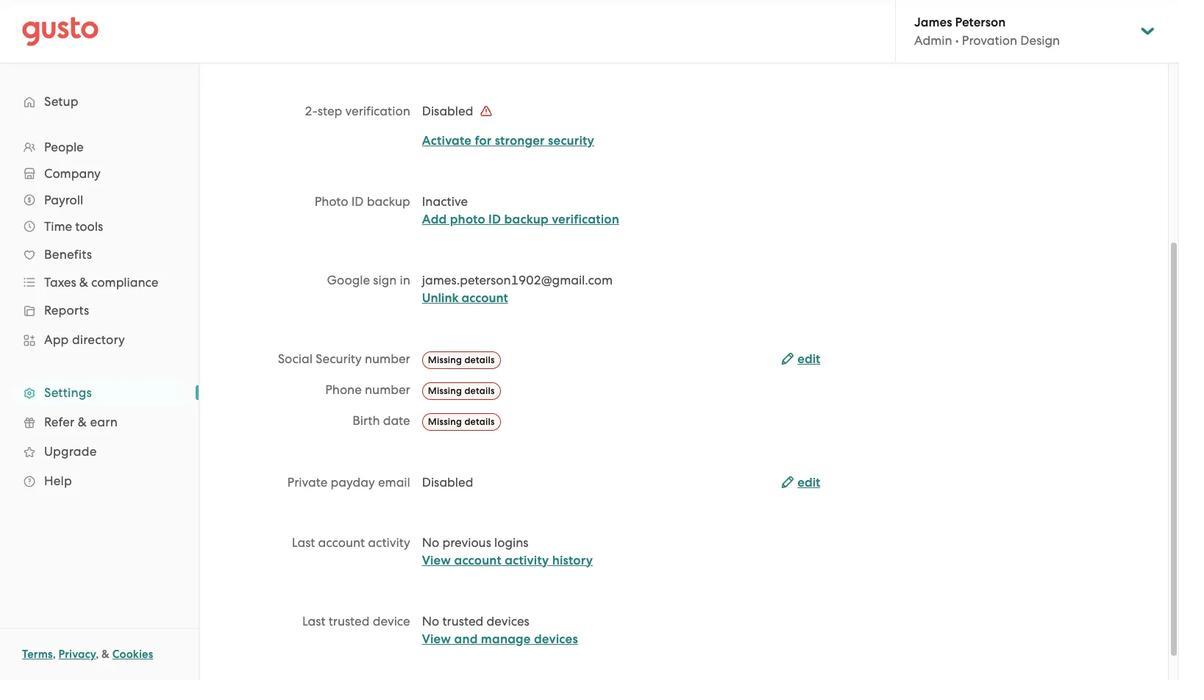Task type: describe. For each thing, give the bounding box(es) containing it.
phone
[[325, 382, 362, 397]]

payroll
[[44, 193, 83, 207]]

details for social security number
[[464, 354, 495, 365]]

missing for birth date
[[428, 416, 462, 427]]

no for view and manage devices
[[422, 614, 439, 629]]

tools
[[75, 219, 103, 234]]

& for compliance
[[79, 275, 88, 290]]

time tools
[[44, 219, 103, 234]]

unlink account button
[[422, 290, 508, 307]]

benefits link
[[15, 241, 184, 268]]

stronger
[[495, 133, 545, 149]]

1 vertical spatial account
[[318, 535, 365, 550]]

last for view account activity history
[[292, 535, 315, 550]]

1 number from the top
[[365, 352, 410, 366]]

device
[[373, 614, 410, 629]]

birth
[[353, 413, 380, 428]]

company
[[44, 166, 101, 181]]

account inside no previous logins view account activity history
[[454, 553, 502, 568]]

privacy link
[[59, 648, 96, 661]]

phone number
[[325, 382, 410, 397]]

for
[[475, 133, 492, 149]]

logins
[[494, 535, 529, 550]]

admin
[[914, 33, 952, 48]]

0 horizontal spatial backup
[[367, 194, 410, 209]]

taxes
[[44, 275, 76, 290]]

id inside inactive add photo id backup verification
[[489, 212, 501, 227]]

view for view and manage devices
[[422, 632, 451, 647]]

last account activity
[[292, 535, 410, 550]]

previous
[[442, 535, 491, 550]]

unlink
[[422, 291, 459, 306]]

module__icon___go7vc image
[[480, 105, 492, 117]]

missing details for social security number
[[428, 354, 495, 365]]

provation
[[962, 33, 1017, 48]]

directory
[[72, 333, 125, 347]]

google
[[327, 273, 370, 288]]

0 horizontal spatial activity
[[368, 535, 410, 550]]

details for phone number
[[464, 385, 495, 396]]

photo
[[450, 212, 485, 227]]

missing for phone number
[[428, 385, 462, 396]]

list containing people
[[0, 134, 199, 496]]

privacy
[[59, 648, 96, 661]]

inactive add photo id backup verification
[[422, 194, 619, 227]]

2-
[[305, 104, 318, 118]]

view for view account activity history
[[422, 553, 451, 568]]

taxes & compliance button
[[15, 269, 184, 296]]

people
[[44, 140, 84, 154]]

time
[[44, 219, 72, 234]]

trusted for no trusted devices view and manage devices
[[442, 614, 484, 629]]

cookies
[[112, 648, 153, 661]]

company button
[[15, 160, 184, 187]]

design
[[1021, 33, 1060, 48]]

0 horizontal spatial verification
[[345, 104, 410, 118]]

no for view account activity history
[[422, 535, 439, 550]]

james
[[914, 15, 952, 30]]

1 , from the left
[[53, 648, 56, 661]]

security
[[548, 133, 594, 149]]

reports
[[44, 303, 89, 318]]

last for view and manage devices
[[302, 614, 325, 629]]

activate for stronger security
[[422, 133, 594, 149]]

setup link
[[15, 88, 184, 115]]

help link
[[15, 468, 184, 494]]

last trusted device
[[302, 614, 410, 629]]

history
[[552, 553, 593, 568]]

activate
[[422, 133, 472, 149]]

earn
[[90, 415, 118, 430]]

app directory
[[44, 333, 125, 347]]

0 horizontal spatial id
[[351, 194, 364, 209]]

upgrade link
[[15, 438, 184, 465]]

add photo id backup verification button
[[422, 211, 619, 229]]

payday
[[331, 475, 375, 490]]

step
[[318, 104, 342, 118]]

cookies button
[[112, 646, 153, 664]]



Task type: locate. For each thing, give the bounding box(es) containing it.
2 missing details from the top
[[428, 385, 495, 396]]

activity down the email on the left bottom of the page
[[368, 535, 410, 550]]

number up birth date
[[365, 382, 410, 397]]

and
[[454, 632, 478, 647]]

id
[[351, 194, 364, 209], [489, 212, 501, 227]]

2 view from the top
[[422, 632, 451, 647]]

& right taxes
[[79, 275, 88, 290]]

account
[[462, 291, 508, 306], [318, 535, 365, 550], [454, 553, 502, 568]]

edit
[[798, 352, 820, 367], [798, 475, 820, 490]]

trusted left the device
[[329, 614, 370, 629]]

disabled for verification
[[422, 104, 476, 118]]

1 trusted from the left
[[329, 614, 370, 629]]

1 disabled from the top
[[422, 104, 476, 118]]

2 vertical spatial &
[[102, 648, 110, 661]]

0 vertical spatial edit button
[[781, 351, 820, 369]]

inactive
[[422, 194, 468, 209]]

0 vertical spatial &
[[79, 275, 88, 290]]

social
[[278, 352, 313, 366]]

3 details from the top
[[464, 416, 495, 427]]

backup right 'photo'
[[504, 212, 549, 227]]

& inside dropdown button
[[79, 275, 88, 290]]

email
[[378, 475, 410, 490]]

1 edit button from the top
[[781, 351, 820, 369]]

0 vertical spatial missing details
[[428, 354, 495, 365]]

•
[[955, 33, 959, 48]]

2 trusted from the left
[[442, 614, 484, 629]]

terms link
[[22, 648, 53, 661]]

id right "photo"
[[351, 194, 364, 209]]

view account activity history link
[[422, 553, 593, 568]]

backup inside inactive add photo id backup verification
[[504, 212, 549, 227]]

no right the device
[[422, 614, 439, 629]]

0 horizontal spatial devices
[[487, 614, 529, 629]]

verification inside inactive add photo id backup verification
[[552, 212, 619, 227]]

no left previous
[[422, 535, 439, 550]]

payroll button
[[15, 187, 184, 213]]

photo
[[315, 194, 348, 209]]

0 vertical spatial account
[[462, 291, 508, 306]]

photo id backup
[[315, 194, 410, 209]]

1 missing from the top
[[428, 354, 462, 365]]

verification
[[345, 104, 410, 118], [552, 212, 619, 227]]

1 vertical spatial last
[[302, 614, 325, 629]]

1 missing details from the top
[[428, 354, 495, 365]]

1 horizontal spatial backup
[[504, 212, 549, 227]]

1 vertical spatial no
[[422, 614, 439, 629]]

1 vertical spatial number
[[365, 382, 410, 397]]

list
[[0, 134, 199, 496]]

devices
[[487, 614, 529, 629], [534, 632, 578, 647]]

&
[[79, 275, 88, 290], [78, 415, 87, 430], [102, 648, 110, 661]]

, left the cookies button
[[96, 648, 99, 661]]

setup
[[44, 94, 79, 109]]

2 number from the top
[[365, 382, 410, 397]]

details for birth date
[[464, 416, 495, 427]]

1 vertical spatial details
[[464, 385, 495, 396]]

no inside no previous logins view account activity history
[[422, 535, 439, 550]]

1 vertical spatial disabled
[[422, 475, 473, 490]]

1 edit from the top
[[798, 352, 820, 367]]

1 vertical spatial backup
[[504, 212, 549, 227]]

0 vertical spatial backup
[[367, 194, 410, 209]]

reports link
[[15, 297, 184, 324]]

no previous logins view account activity history
[[422, 535, 593, 568]]

missing for social security number
[[428, 354, 462, 365]]

upgrade
[[44, 444, 97, 459]]

refer
[[44, 415, 75, 430]]

private payday email
[[287, 475, 410, 490]]

2 edit from the top
[[798, 475, 820, 490]]

activity
[[368, 535, 410, 550], [505, 553, 549, 568]]

2 , from the left
[[96, 648, 99, 661]]

people button
[[15, 134, 184, 160]]

1 details from the top
[[464, 354, 495, 365]]

2 missing from the top
[[428, 385, 462, 396]]

0 vertical spatial id
[[351, 194, 364, 209]]

manage
[[481, 632, 531, 647]]

last
[[292, 535, 315, 550], [302, 614, 325, 629]]

0 vertical spatial missing
[[428, 354, 462, 365]]

compliance
[[91, 275, 158, 290]]

trusted inside no trusted devices view and manage devices
[[442, 614, 484, 629]]

0 vertical spatial number
[[365, 352, 410, 366]]

gusto navigation element
[[0, 63, 199, 519]]

1 vertical spatial verification
[[552, 212, 619, 227]]

settings
[[44, 385, 92, 400]]

2 vertical spatial details
[[464, 416, 495, 427]]

0 vertical spatial no
[[422, 535, 439, 550]]

terms
[[22, 648, 53, 661]]

1 vertical spatial devices
[[534, 632, 578, 647]]

2 vertical spatial account
[[454, 553, 502, 568]]

taxes & compliance
[[44, 275, 158, 290]]

1 vertical spatial &
[[78, 415, 87, 430]]

james.peterson1902@gmail.com
[[422, 273, 613, 288]]

no trusted devices view and manage devices
[[422, 614, 578, 647]]

1 vertical spatial missing
[[428, 385, 462, 396]]

1 view from the top
[[422, 553, 451, 568]]

1 horizontal spatial verification
[[552, 212, 619, 227]]

2 no from the top
[[422, 614, 439, 629]]

disabled for email
[[422, 475, 473, 490]]

app directory link
[[15, 327, 184, 353]]

& left the cookies button
[[102, 648, 110, 661]]

1 no from the top
[[422, 535, 439, 550]]

1 vertical spatial edit
[[798, 475, 820, 490]]

activate for stronger security link
[[422, 133, 594, 149]]

details
[[464, 354, 495, 365], [464, 385, 495, 396], [464, 416, 495, 427]]

1 vertical spatial missing details
[[428, 385, 495, 396]]

no
[[422, 535, 439, 550], [422, 614, 439, 629]]

2 vertical spatial missing
[[428, 416, 462, 427]]

1 horizontal spatial activity
[[505, 553, 549, 568]]

1 vertical spatial view
[[422, 632, 451, 647]]

private
[[287, 475, 328, 490]]

1 horizontal spatial trusted
[[442, 614, 484, 629]]

disabled
[[422, 104, 476, 118], [422, 475, 473, 490]]

settings link
[[15, 380, 184, 406]]

security
[[316, 352, 362, 366]]

activity down logins on the left of the page
[[505, 553, 549, 568]]

0 vertical spatial edit
[[798, 352, 820, 367]]

in
[[400, 273, 410, 288]]

disabled up activate
[[422, 104, 476, 118]]

refer & earn
[[44, 415, 118, 430]]

id right 'photo'
[[489, 212, 501, 227]]

& for earn
[[78, 415, 87, 430]]

no inside no trusted devices view and manage devices
[[422, 614, 439, 629]]

terms , privacy , & cookies
[[22, 648, 153, 661]]

3 missing details from the top
[[428, 416, 495, 427]]

0 vertical spatial view
[[422, 553, 451, 568]]

view inside no trusted devices view and manage devices
[[422, 632, 451, 647]]

0 vertical spatial details
[[464, 354, 495, 365]]

0 horizontal spatial ,
[[53, 648, 56, 661]]

1 vertical spatial edit button
[[781, 474, 820, 492]]

missing details for birth date
[[428, 416, 495, 427]]

account down private payday email
[[318, 535, 365, 550]]

time tools button
[[15, 213, 184, 240]]

2 edit button from the top
[[781, 474, 820, 492]]

benefits
[[44, 247, 92, 262]]

devices up manage
[[487, 614, 529, 629]]

2 vertical spatial missing details
[[428, 416, 495, 427]]

sign
[[373, 273, 397, 288]]

1 vertical spatial id
[[489, 212, 501, 227]]

1 vertical spatial activity
[[505, 553, 549, 568]]

backup left the "inactive"
[[367, 194, 410, 209]]

trusted up and
[[442, 614, 484, 629]]

2 disabled from the top
[[422, 475, 473, 490]]

number up phone number
[[365, 352, 410, 366]]

1 horizontal spatial ,
[[96, 648, 99, 661]]

0 vertical spatial verification
[[345, 104, 410, 118]]

app
[[44, 333, 69, 347]]

edit button
[[781, 351, 820, 369], [781, 474, 820, 492]]

missing details for phone number
[[428, 385, 495, 396]]

view and manage devices link
[[422, 632, 578, 647]]

add
[[422, 212, 447, 227]]

refer & earn link
[[15, 409, 184, 435]]

missing details
[[428, 354, 495, 365], [428, 385, 495, 396], [428, 416, 495, 427]]

home image
[[22, 17, 99, 46]]

1 horizontal spatial id
[[489, 212, 501, 227]]

0 vertical spatial last
[[292, 535, 315, 550]]

2-step verification
[[305, 104, 410, 118]]

peterson
[[955, 15, 1006, 30]]

0 vertical spatial devices
[[487, 614, 529, 629]]

james.peterson1902@gmail.com unlink account
[[422, 273, 613, 306]]

view left and
[[422, 632, 451, 647]]

3 missing from the top
[[428, 416, 462, 427]]

activity inside no previous logins view account activity history
[[505, 553, 549, 568]]

missing
[[428, 354, 462, 365], [428, 385, 462, 396], [428, 416, 462, 427]]

help
[[44, 474, 72, 488]]

,
[[53, 648, 56, 661], [96, 648, 99, 661]]

view inside no previous logins view account activity history
[[422, 553, 451, 568]]

, left privacy
[[53, 648, 56, 661]]

0 horizontal spatial trusted
[[329, 614, 370, 629]]

google sign in
[[327, 273, 410, 288]]

account inside james.peterson1902@gmail.com unlink account
[[462, 291, 508, 306]]

date
[[383, 413, 410, 428]]

& left earn
[[78, 415, 87, 430]]

birth date
[[353, 413, 410, 428]]

view down previous
[[422, 553, 451, 568]]

view
[[422, 553, 451, 568], [422, 632, 451, 647]]

devices right manage
[[534, 632, 578, 647]]

trusted for last trusted device
[[329, 614, 370, 629]]

2 details from the top
[[464, 385, 495, 396]]

account down previous
[[454, 553, 502, 568]]

disabled right the email on the left bottom of the page
[[422, 475, 473, 490]]

account down james.peterson1902@gmail.com on the top of page
[[462, 291, 508, 306]]

0 vertical spatial activity
[[368, 535, 410, 550]]

1 horizontal spatial devices
[[534, 632, 578, 647]]

0 vertical spatial disabled
[[422, 104, 476, 118]]

backup
[[367, 194, 410, 209], [504, 212, 549, 227]]

social security number
[[278, 352, 410, 366]]

james peterson admin • provation design
[[914, 15, 1060, 48]]



Task type: vqa. For each thing, say whether or not it's contained in the screenshot.
looking
no



